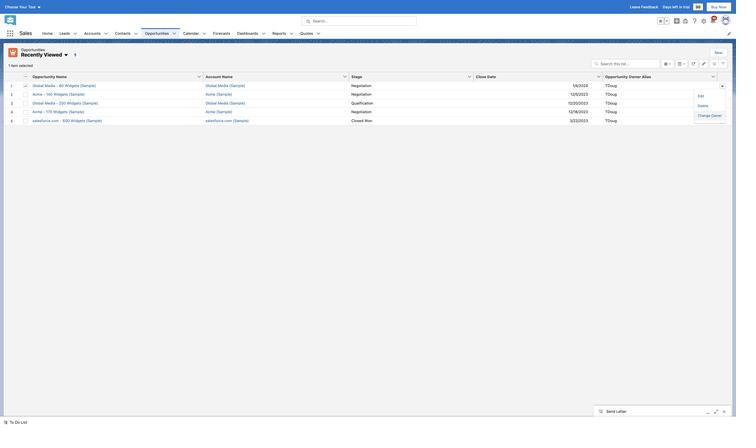 Task type: locate. For each thing, give the bounding box(es) containing it.
leave feedback link
[[630, 5, 659, 9]]

1 horizontal spatial opportunities
[[145, 31, 169, 36]]

recently viewed
[[21, 52, 62, 58]]

buy
[[712, 5, 718, 9]]

opportunity
[[33, 74, 55, 79], [606, 74, 628, 79]]

name right account in the left of the page
[[222, 74, 233, 79]]

text default image inside the quotes list item
[[317, 32, 321, 36]]

media for global media - 200 widgets (sample) link
[[45, 101, 55, 105]]

1 salesforce.com from the left
[[33, 118, 59, 123]]

tdoug for 1/4/2024
[[606, 83, 617, 88]]

salesforce.com
[[33, 118, 59, 123], [206, 118, 232, 123]]

media down 140
[[45, 101, 55, 105]]

widgets inside salesforce.com - 600 widgets (sample) link
[[71, 118, 85, 123]]

global
[[33, 83, 44, 88], [206, 83, 217, 88], [33, 101, 44, 105], [206, 101, 217, 105]]

media for global media (sample) link corresponding to negotiation
[[218, 83, 228, 88]]

leads link
[[56, 28, 73, 39]]

text default image left to
[[3, 421, 7, 425]]

1 name from the left
[[56, 74, 67, 79]]

1 global media (sample) from the top
[[206, 83, 245, 88]]

widgets inside global media - 80 widgets (sample) link
[[65, 83, 79, 88]]

2 name from the left
[[222, 74, 233, 79]]

dashboards list item
[[234, 28, 269, 39]]

media up 140
[[45, 83, 55, 88]]

1 vertical spatial negotiation
[[352, 92, 372, 97]]

acme (sample) up salesforce.com (sample) at the top of page
[[206, 110, 232, 114]]

name inside button
[[56, 74, 67, 79]]

2 acme (sample) link from the top
[[206, 109, 232, 115]]

widgets
[[65, 83, 79, 88], [54, 92, 68, 97], [67, 101, 81, 105], [53, 110, 68, 114], [71, 118, 85, 123]]

text default image right leads
[[73, 32, 77, 36]]

calendar
[[183, 31, 199, 36]]

global down opportunity name
[[33, 83, 44, 88]]

name for account name
[[222, 74, 233, 79]]

text default image
[[104, 32, 108, 36], [134, 32, 138, 36], [172, 32, 176, 36], [290, 32, 294, 36], [3, 421, 7, 425]]

in
[[679, 5, 682, 9]]

leave
[[630, 5, 640, 9]]

letter
[[617, 409, 627, 414]]

global media (sample)
[[206, 83, 245, 88], [206, 101, 245, 105]]

tour
[[28, 5, 36, 9]]

0 horizontal spatial salesforce.com
[[33, 118, 59, 123]]

2 vertical spatial negotiation
[[352, 110, 372, 114]]

acme down account in the left of the page
[[206, 92, 215, 97]]

1 item selected
[[8, 63, 33, 68]]

global media (sample) down account name
[[206, 83, 245, 88]]

text default image right reports
[[290, 32, 294, 36]]

accounts list item
[[81, 28, 112, 39]]

- left 170
[[43, 110, 45, 114]]

opportunity up 140
[[33, 74, 55, 79]]

text default image right contacts
[[134, 32, 138, 36]]

0 vertical spatial acme (sample)
[[206, 92, 232, 97]]

1
[[8, 63, 10, 68]]

opportunity for opportunity name
[[33, 74, 55, 79]]

media up salesforce.com (sample) at the top of page
[[218, 101, 228, 105]]

name inside button
[[222, 74, 233, 79]]

acme - 170 widgets (sample) link
[[33, 109, 84, 115]]

dashboards link
[[234, 28, 262, 39]]

acme (sample) link for acme - 140 widgets (sample)
[[206, 92, 232, 97]]

1 tdoug from the top
[[606, 83, 617, 88]]

text default image for contacts
[[134, 32, 138, 36]]

text default image inside leads list item
[[73, 32, 77, 36]]

new
[[715, 50, 723, 55]]

negotiation for 12/18/2023
[[352, 110, 372, 114]]

opportunities link
[[142, 28, 172, 39]]

salesforce.com - 600 widgets (sample)
[[33, 118, 102, 123]]

send
[[607, 409, 616, 414]]

widgets right the 600
[[71, 118, 85, 123]]

reports link
[[269, 28, 290, 39]]

- left 140
[[43, 92, 45, 97]]

text default image right calendar at the top left of page
[[202, 32, 206, 36]]

item number image
[[4, 72, 21, 81]]

1 acme (sample) link from the top
[[206, 92, 232, 97]]

feedback
[[641, 5, 659, 9]]

None search field
[[591, 59, 660, 68]]

text default image right viewed
[[64, 53, 68, 58]]

acme (sample) for acme - 140 widgets (sample)
[[206, 92, 232, 97]]

negotiation up qualification
[[352, 92, 372, 97]]

text default image inside reports list item
[[290, 32, 294, 36]]

1 vertical spatial opportunities
[[21, 47, 45, 52]]

text default image for accounts
[[104, 32, 108, 36]]

2 tdoug from the top
[[606, 92, 617, 97]]

text default image for opportunities
[[172, 32, 176, 36]]

media
[[45, 83, 55, 88], [218, 83, 228, 88], [45, 101, 55, 105], [218, 101, 228, 105]]

acme up salesforce.com (sample) at the top of page
[[206, 110, 215, 114]]

text default image inside calendar list item
[[202, 32, 206, 36]]

3 negotiation from the top
[[352, 110, 372, 114]]

media for global media (sample) link associated with qualification
[[218, 101, 228, 105]]

media down account name
[[218, 83, 228, 88]]

group
[[658, 18, 670, 24]]

name up 80
[[56, 74, 67, 79]]

global media (sample) link up salesforce.com (sample) at the top of page
[[206, 101, 245, 106]]

widgets inside global media - 200 widgets (sample) link
[[67, 101, 81, 105]]

recently viewed status
[[8, 63, 33, 68]]

text default image inside opportunities list item
[[172, 32, 176, 36]]

text default image for calendar
[[202, 32, 206, 36]]

2 global media (sample) link from the top
[[206, 101, 245, 106]]

global up acme - 170 widgets (sample)
[[33, 101, 44, 105]]

- for 600
[[60, 118, 62, 123]]

global media - 200 widgets (sample)
[[33, 101, 98, 105]]

2 opportunity from the left
[[606, 74, 628, 79]]

5 tdoug from the top
[[606, 118, 617, 123]]

widgets inside the acme - 170 widgets (sample) link
[[53, 110, 68, 114]]

opportunity down 'search recently viewed list view.' search box
[[606, 74, 628, 79]]

text default image left the "reports" link
[[262, 32, 266, 36]]

list containing home
[[39, 28, 736, 39]]

text default image for dashboards
[[262, 32, 266, 36]]

global down account in the left of the page
[[206, 83, 217, 88]]

negotiation down stage
[[352, 83, 372, 88]]

0 horizontal spatial opportunity
[[33, 74, 55, 79]]

1 vertical spatial global media (sample) link
[[206, 101, 245, 106]]

10
[[713, 16, 716, 20]]

global media (sample) up salesforce.com (sample) at the top of page
[[206, 101, 245, 105]]

-
[[56, 83, 58, 88], [43, 92, 45, 97], [56, 101, 58, 105], [43, 110, 45, 114], [60, 118, 62, 123]]

alias
[[642, 74, 651, 79]]

1 vertical spatial acme (sample)
[[206, 110, 232, 114]]

0 vertical spatial negotiation
[[352, 83, 372, 88]]

widgets right 200
[[67, 101, 81, 105]]

text default image
[[73, 32, 77, 36], [202, 32, 206, 36], [262, 32, 266, 36], [317, 32, 321, 36], [64, 53, 68, 58]]

0 vertical spatial global media (sample) link
[[206, 83, 245, 89]]

- left 80
[[56, 83, 58, 88]]

text default image left 'calendar' link
[[172, 32, 176, 36]]

2 salesforce.com from the left
[[206, 118, 232, 123]]

won
[[365, 118, 372, 123]]

name
[[56, 74, 67, 79], [222, 74, 233, 79]]

opportunity name element
[[30, 72, 207, 82]]

opportunities
[[145, 31, 169, 36], [21, 47, 45, 52]]

global inside global media - 200 widgets (sample) link
[[33, 101, 44, 105]]

2 global media (sample) from the top
[[206, 101, 245, 105]]

1 negotiation from the top
[[352, 83, 372, 88]]

name for opportunity name
[[56, 74, 67, 79]]

text default image for reports
[[290, 32, 294, 36]]

2 acme (sample) from the top
[[206, 110, 232, 114]]

global media - 200 widgets (sample) link
[[33, 101, 98, 106]]

tdoug
[[606, 83, 617, 88], [606, 92, 617, 97], [606, 101, 617, 105], [606, 110, 617, 114], [606, 118, 617, 123]]

acme (sample) link
[[206, 92, 232, 97], [206, 109, 232, 115]]

1 horizontal spatial name
[[222, 74, 233, 79]]

action element
[[718, 72, 733, 82]]

0 vertical spatial acme (sample) link
[[206, 92, 232, 97]]

negotiation
[[352, 83, 372, 88], [352, 92, 372, 97], [352, 110, 372, 114]]

1 opportunity from the left
[[33, 74, 55, 79]]

0 vertical spatial global media (sample)
[[206, 83, 245, 88]]

global media (sample) link down account name
[[206, 83, 245, 89]]

negotiation up closed won at the top
[[352, 110, 372, 114]]

1 horizontal spatial opportunity
[[606, 74, 628, 79]]

- left the 600
[[60, 118, 62, 123]]

your
[[19, 5, 27, 9]]

text default image inside contacts list item
[[134, 32, 138, 36]]

acme
[[33, 92, 42, 97], [206, 92, 215, 97], [33, 110, 42, 114], [206, 110, 215, 114]]

1 vertical spatial acme (sample) link
[[206, 109, 232, 115]]

global media - 80 widgets (sample)
[[33, 83, 96, 88]]

text default image inside the accounts "list item"
[[104, 32, 108, 36]]

cell
[[21, 72, 30, 82]]

1 acme (sample) from the top
[[206, 92, 232, 97]]

recently viewed grid
[[4, 72, 733, 125]]

1 horizontal spatial salesforce.com
[[206, 118, 232, 123]]

1 global media (sample) link from the top
[[206, 83, 245, 89]]

sales
[[20, 30, 32, 36]]

widgets inside acme - 140 widgets (sample) link
[[54, 92, 68, 97]]

closed
[[352, 118, 364, 123]]

choose your tour button
[[5, 2, 41, 12]]

widgets down 80
[[54, 92, 68, 97]]

global media (sample) link
[[206, 83, 245, 89], [206, 101, 245, 106]]

acme (sample) link down account name
[[206, 92, 232, 97]]

acme (sample)
[[206, 92, 232, 97], [206, 110, 232, 114]]

(sample)
[[80, 83, 96, 88], [229, 83, 245, 88], [69, 92, 85, 97], [217, 92, 232, 97], [82, 101, 98, 105], [229, 101, 245, 105], [69, 110, 84, 114], [217, 110, 232, 114], [86, 118, 102, 123], [233, 118, 249, 123]]

text default image right quotes
[[317, 32, 321, 36]]

acme (sample) link up salesforce.com (sample) at the top of page
[[206, 109, 232, 115]]

0 vertical spatial opportunities
[[145, 31, 169, 36]]

widgets for 170
[[53, 110, 68, 114]]

widgets right 80
[[65, 83, 79, 88]]

text default image right the accounts
[[104, 32, 108, 36]]

salesforce.com for salesforce.com - 600 widgets (sample)
[[33, 118, 59, 123]]

text default image inside the dashboards list item
[[262, 32, 266, 36]]

widgets down 200
[[53, 110, 68, 114]]

1 vertical spatial global media (sample)
[[206, 101, 245, 105]]

global media - 80 widgets (sample) link
[[33, 83, 96, 89]]

list
[[39, 28, 736, 39]]

acme (sample) down account name
[[206, 92, 232, 97]]

opportunities inside 'link'
[[145, 31, 169, 36]]

80
[[59, 83, 64, 88]]

tdoug for 12/20/2023
[[606, 101, 617, 105]]

0 horizontal spatial name
[[56, 74, 67, 79]]

widgets for 140
[[54, 92, 68, 97]]

2 negotiation from the top
[[352, 92, 372, 97]]

do
[[15, 421, 20, 425]]

salesforce.com (sample) link
[[206, 118, 249, 124]]

3 tdoug from the top
[[606, 101, 617, 105]]

send letter link
[[594, 406, 732, 418]]

reports
[[273, 31, 286, 36]]



Task type: vqa. For each thing, say whether or not it's contained in the screenshot.
Opportunity Name BUTTON
yes



Task type: describe. For each thing, give the bounding box(es) containing it.
buy now
[[712, 5, 727, 9]]

negotiation for 12/5/2023
[[352, 92, 372, 97]]

4 tdoug from the top
[[606, 110, 617, 114]]

days left in trial
[[663, 5, 690, 9]]

left
[[673, 5, 678, 9]]

list
[[21, 421, 27, 425]]

account name
[[206, 74, 233, 79]]

12/5/2023
[[571, 92, 588, 97]]

days
[[663, 5, 672, 9]]

owner
[[629, 74, 641, 79]]

trial
[[684, 5, 690, 9]]

action image
[[718, 72, 733, 81]]

acme (sample) link for acme - 170 widgets (sample)
[[206, 109, 232, 115]]

date
[[487, 74, 496, 79]]

1/4/2024
[[573, 83, 588, 88]]

0 horizontal spatial opportunities
[[21, 47, 45, 52]]

selected
[[19, 63, 33, 68]]

opportunity name
[[33, 74, 67, 79]]

item number element
[[4, 72, 21, 82]]

salesforce.com - 600 widgets (sample) link
[[33, 118, 102, 124]]

acme (sample) for acme - 170 widgets (sample)
[[206, 110, 232, 114]]

global up salesforce.com (sample) at the top of page
[[206, 101, 217, 105]]

to do list button
[[0, 417, 31, 429]]

media for global media - 80 widgets (sample) link
[[45, 83, 55, 88]]

600
[[63, 118, 70, 123]]

text default image inside the to do list button
[[3, 421, 7, 425]]

to do list
[[10, 421, 27, 425]]

Search Recently Viewed list view. search field
[[591, 59, 660, 68]]

stage button
[[349, 72, 467, 81]]

account name button
[[203, 72, 343, 81]]

leads list item
[[56, 28, 81, 39]]

home link
[[39, 28, 56, 39]]

contacts list item
[[112, 28, 142, 39]]

close date
[[476, 74, 496, 79]]

- for 170
[[43, 110, 45, 114]]

140
[[46, 92, 53, 97]]

none search field inside recently viewed|opportunities|list view element
[[591, 59, 660, 68]]

close date element
[[474, 72, 607, 82]]

viewed
[[44, 52, 62, 58]]

to
[[10, 421, 14, 425]]

30
[[696, 5, 701, 9]]

quotes link
[[297, 28, 317, 39]]

recently
[[21, 52, 43, 58]]

home
[[42, 31, 53, 36]]

global inside global media - 80 widgets (sample) link
[[33, 83, 44, 88]]

dashboards
[[237, 31, 258, 36]]

negotiation for 1/4/2024
[[352, 83, 372, 88]]

global media (sample) for qualification
[[206, 101, 245, 105]]

accounts link
[[81, 28, 104, 39]]

forecasts
[[213, 31, 230, 36]]

quotes list item
[[297, 28, 324, 39]]

close date button
[[474, 72, 597, 81]]

acme left 140
[[33, 92, 42, 97]]

acme left 170
[[33, 110, 42, 114]]

cell inside recently viewed grid
[[21, 72, 30, 82]]

10 button
[[710, 16, 717, 24]]

global media (sample) for negotiation
[[206, 83, 245, 88]]

qualification
[[352, 101, 373, 105]]

global media (sample) link for negotiation
[[206, 83, 245, 89]]

opportunity name button
[[30, 72, 197, 81]]

now
[[719, 5, 727, 9]]

200
[[59, 101, 66, 105]]

recently viewed|opportunities|list view element
[[3, 43, 733, 417]]

close
[[476, 74, 487, 79]]

12/18/2023
[[569, 110, 588, 114]]

reports list item
[[269, 28, 297, 39]]

new button
[[711, 48, 727, 57]]

item
[[11, 63, 18, 68]]

text default image for quotes
[[317, 32, 321, 36]]

calendar list item
[[180, 28, 210, 39]]

account
[[206, 74, 221, 79]]

choose your tour
[[5, 5, 36, 9]]

stage element
[[349, 72, 477, 82]]

acme - 140 widgets (sample)
[[33, 92, 85, 97]]

salesforce.com (sample)
[[206, 118, 249, 123]]

170
[[46, 110, 52, 114]]

buy now button
[[707, 2, 732, 12]]

acme - 140 widgets (sample) link
[[33, 92, 85, 97]]

- for 140
[[43, 92, 45, 97]]

account name element
[[203, 72, 353, 82]]

search... button
[[302, 16, 417, 26]]

opportunity owner alias button
[[603, 72, 711, 81]]

salesforce.com for salesforce.com (sample)
[[206, 118, 232, 123]]

accounts
[[84, 31, 101, 36]]

opportunities list item
[[142, 28, 180, 39]]

search...
[[313, 19, 328, 23]]

stage
[[352, 74, 362, 79]]

12/20/2023
[[568, 101, 588, 105]]

contacts link
[[112, 28, 134, 39]]

calendar link
[[180, 28, 202, 39]]

quotes
[[301, 31, 313, 36]]

global media (sample) link for qualification
[[206, 101, 245, 106]]

tdoug for 12/5/2023
[[606, 92, 617, 97]]

opportunity owner alias element
[[603, 72, 721, 82]]

- left 200
[[56, 101, 58, 105]]

opportunity for opportunity owner alias
[[606, 74, 628, 79]]

send letter
[[607, 409, 627, 414]]

forecasts link
[[210, 28, 234, 39]]

leave feedback
[[630, 5, 659, 9]]

acme - 170 widgets (sample)
[[33, 110, 84, 114]]

closed won
[[352, 118, 372, 123]]

contacts
[[115, 31, 131, 36]]

text default image for leads
[[73, 32, 77, 36]]

leads
[[60, 31, 70, 36]]

choose
[[5, 5, 18, 9]]

3/22/2023
[[570, 118, 588, 123]]

widgets for 600
[[71, 118, 85, 123]]

opportunity owner alias
[[606, 74, 651, 79]]



